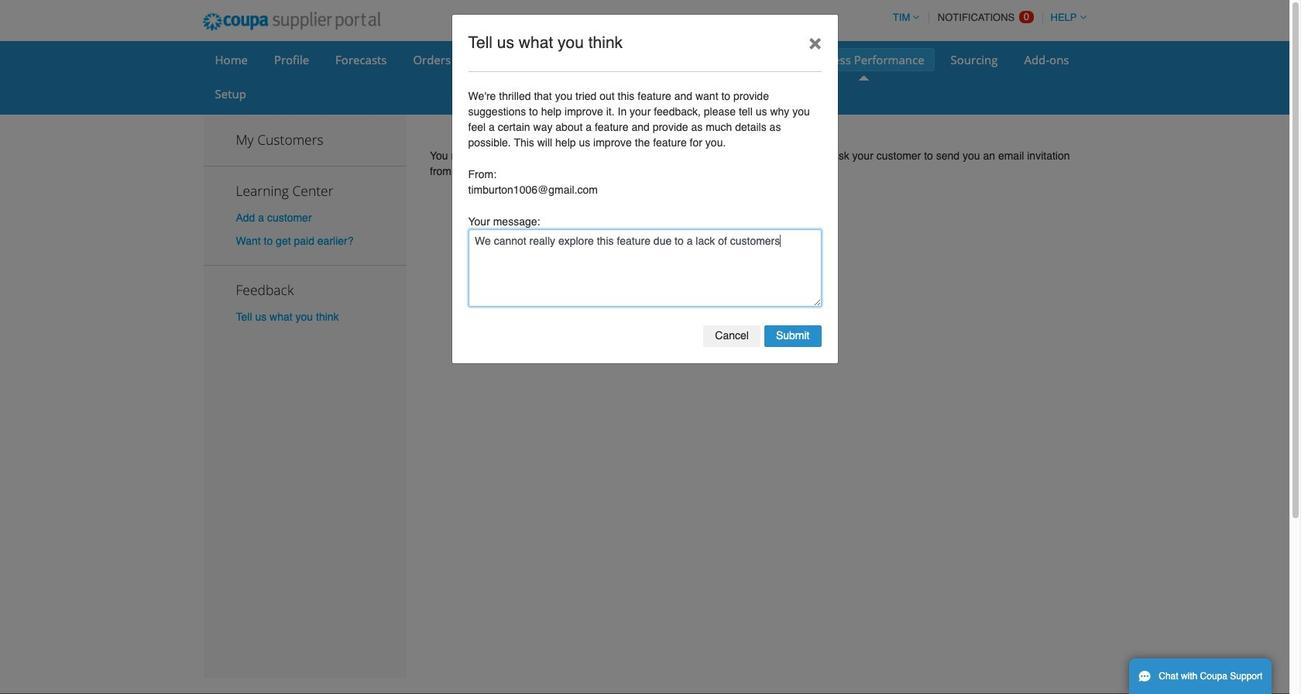Task type: locate. For each thing, give the bounding box(es) containing it.
None text field
[[468, 229, 822, 307]]

coupa supplier portal image
[[192, 2, 391, 41]]

dialog
[[451, 14, 839, 364]]



Task type: vqa. For each thing, say whether or not it's contained in the screenshot.
Invoices link
no



